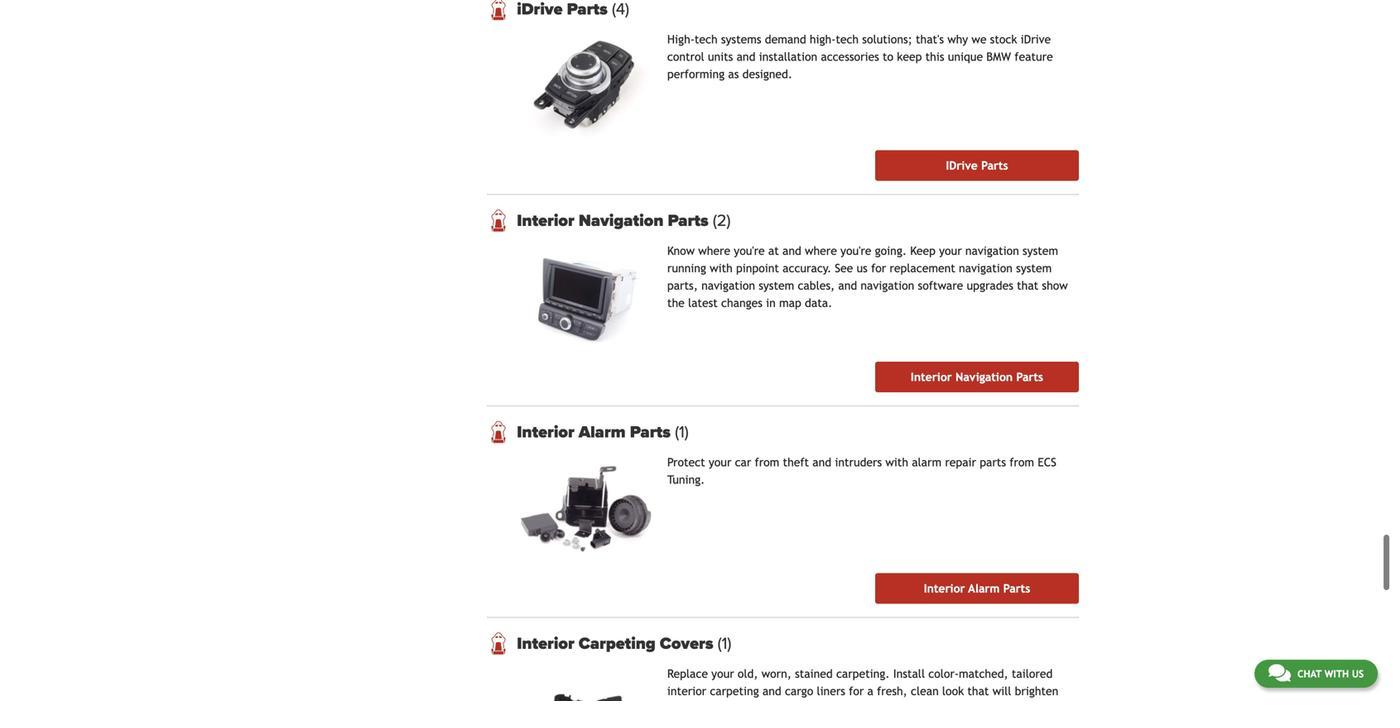 Task type: describe. For each thing, give the bounding box(es) containing it.
interior for the bottommost the interior navigation parts "link"
[[911, 370, 952, 384]]

interior navigation parts thumbnail image image
[[517, 245, 654, 348]]

tuning.
[[667, 473, 705, 486]]

0 vertical spatial system
[[1023, 244, 1058, 257]]

stock
[[990, 33, 1017, 46]]

and inside protect your car from theft and intruders with alarm repair parts from ecs tuning.
[[813, 456, 831, 469]]

1 vertical spatial system
[[1016, 262, 1052, 275]]

interior alarm parts thumbnail image image
[[517, 457, 654, 560]]

and inside the high-tech systems demand high-tech solutions; that's why we stock idrive control units and installation accessories to keep this unique bmw feature performing as designed.
[[737, 50, 755, 63]]

interior carpeting covers thumbnail image image
[[517, 668, 654, 701]]

ecs
[[1038, 456, 1056, 469]]

unique
[[948, 50, 983, 63]]

that's
[[916, 33, 944, 46]]

we
[[972, 33, 987, 46]]

intruders
[[835, 456, 882, 469]]

alarm
[[912, 456, 942, 469]]

covers
[[660, 634, 713, 654]]

car
[[735, 456, 751, 469]]

know
[[667, 244, 695, 257]]

0 vertical spatial interior alarm parts link
[[517, 422, 1079, 442]]

running
[[667, 262, 706, 275]]

software
[[918, 279, 963, 292]]

keep
[[897, 50, 922, 63]]

2 where from the left
[[805, 244, 837, 257]]

bmw
[[986, 50, 1011, 63]]

2 vertical spatial system
[[759, 279, 794, 292]]

replacement
[[890, 262, 955, 275]]

protect your car from theft and intruders with alarm repair parts from ecs tuning.
[[667, 456, 1056, 486]]

see
[[835, 262, 853, 275]]

your inside the know where you're at and where you're going. keep your navigation system running with pinpoint accuracy. see us for replacement navigation system parts, navigation system cables, and navigation software upgrades that show the latest changes in map data.
[[939, 244, 962, 257]]

interior for bottom interior alarm parts link
[[924, 582, 965, 595]]

0 vertical spatial interior navigation parts link
[[517, 211, 1079, 230]]

chat with us
[[1297, 668, 1364, 680]]

interior navigation parts for the interior navigation parts "link" to the top
[[517, 211, 713, 230]]

theft
[[783, 456, 809, 469]]

interior for interior carpeting covers link
[[517, 634, 574, 654]]

with inside the know where you're at and where you're going. keep your navigation system running with pinpoint accuracy. see us for replacement navigation system parts, navigation system cables, and navigation software upgrades that show the latest changes in map data.
[[710, 262, 733, 275]]

1 vertical spatial interior alarm parts link
[[875, 573, 1079, 604]]

carpeting
[[579, 634, 656, 654]]

0 horizontal spatial idrive
[[946, 159, 978, 172]]

interior carpeting covers link
[[517, 634, 1079, 654]]

keep
[[910, 244, 936, 257]]

at
[[768, 244, 779, 257]]

parts,
[[667, 279, 698, 292]]

interior for the interior navigation parts "link" to the top
[[517, 211, 574, 230]]

0 vertical spatial alarm
[[579, 422, 626, 442]]

installation
[[759, 50, 817, 63]]

navigation for the bottommost the interior navigation parts "link"
[[956, 370, 1013, 384]]

comments image
[[1268, 663, 1291, 683]]

why
[[947, 33, 968, 46]]

as
[[728, 67, 739, 81]]

1 horizontal spatial interior alarm parts
[[924, 582, 1030, 595]]

the
[[667, 296, 685, 310]]

idrive inside the high-tech systems demand high-tech solutions; that's why we stock idrive control units and installation accessories to keep this unique bmw feature performing as designed.
[[1021, 33, 1051, 46]]

1 tech from the left
[[695, 33, 718, 46]]

performing
[[667, 67, 725, 81]]

designed.
[[742, 67, 792, 81]]

1 from from the left
[[755, 456, 779, 469]]

interior navigation parts for the bottommost the interior navigation parts "link"
[[911, 370, 1043, 384]]

us
[[857, 262, 868, 275]]



Task type: vqa. For each thing, say whether or not it's contained in the screenshot.
"glare"
no



Task type: locate. For each thing, give the bounding box(es) containing it.
tech
[[695, 33, 718, 46], [836, 33, 859, 46]]

from left "ecs"
[[1010, 456, 1034, 469]]

show
[[1042, 279, 1068, 292]]

idrive parts link
[[875, 150, 1079, 181]]

to
[[883, 50, 893, 63]]

idrive
[[1021, 33, 1051, 46], [946, 159, 978, 172]]

0 horizontal spatial from
[[755, 456, 779, 469]]

0 horizontal spatial with
[[710, 262, 733, 275]]

2 you're from the left
[[840, 244, 871, 257]]

units
[[708, 50, 733, 63]]

parts inside "link"
[[1016, 370, 1043, 384]]

interior inside "link"
[[911, 370, 952, 384]]

in
[[766, 296, 776, 310]]

0 horizontal spatial interior navigation parts
[[517, 211, 713, 230]]

protect
[[667, 456, 705, 469]]

idrive parts thumbnail image image
[[517, 34, 654, 137]]

pinpoint
[[736, 262, 779, 275]]

upgrades
[[967, 279, 1013, 292]]

navigation for the interior navigation parts "link" to the top
[[579, 211, 664, 230]]

and right theft
[[813, 456, 831, 469]]

where up accuracy.
[[805, 244, 837, 257]]

1 vertical spatial interior alarm parts
[[924, 582, 1030, 595]]

0 vertical spatial navigation
[[579, 211, 664, 230]]

from
[[755, 456, 779, 469], [1010, 456, 1034, 469]]

navigation inside "link"
[[956, 370, 1013, 384]]

you're up us
[[840, 244, 871, 257]]

high-
[[667, 33, 695, 46]]

chat
[[1297, 668, 1322, 680]]

1 horizontal spatial where
[[805, 244, 837, 257]]

1 vertical spatial idrive
[[946, 159, 978, 172]]

0 horizontal spatial your
[[709, 456, 731, 469]]

high-tech systems demand high-tech solutions; that's why we stock idrive control units and installation accessories to keep this unique bmw feature performing as designed.
[[667, 33, 1053, 81]]

1 horizontal spatial with
[[885, 456, 908, 469]]

1 horizontal spatial your
[[939, 244, 962, 257]]

1 horizontal spatial you're
[[840, 244, 871, 257]]

1 horizontal spatial tech
[[836, 33, 859, 46]]

1 horizontal spatial idrive
[[1021, 33, 1051, 46]]

that
[[1017, 279, 1039, 292]]

navigation
[[965, 244, 1019, 257], [959, 262, 1013, 275], [701, 279, 755, 292], [861, 279, 914, 292]]

with left us
[[1325, 668, 1349, 680]]

interior navigation parts link
[[517, 211, 1079, 230], [875, 362, 1079, 392]]

1 horizontal spatial from
[[1010, 456, 1034, 469]]

tech up 'accessories' on the top of the page
[[836, 33, 859, 46]]

parts
[[980, 456, 1006, 469]]

navigation
[[579, 211, 664, 230], [956, 370, 1013, 384]]

1 vertical spatial with
[[885, 456, 908, 469]]

1 horizontal spatial alarm
[[968, 582, 1000, 595]]

1 vertical spatial interior navigation parts link
[[875, 362, 1079, 392]]

with left alarm
[[885, 456, 908, 469]]

from right car
[[755, 456, 779, 469]]

with right 'running'
[[710, 262, 733, 275]]

this
[[925, 50, 944, 63]]

feature
[[1015, 50, 1053, 63]]

chat with us link
[[1254, 660, 1378, 688]]

2 tech from the left
[[836, 33, 859, 46]]

where
[[698, 244, 730, 257], [805, 244, 837, 257]]

0 horizontal spatial tech
[[695, 33, 718, 46]]

where up 'running'
[[698, 244, 730, 257]]

accuracy.
[[783, 262, 831, 275]]

system
[[1023, 244, 1058, 257], [1016, 262, 1052, 275], [759, 279, 794, 292]]

data.
[[805, 296, 832, 310]]

1 vertical spatial interior navigation parts
[[911, 370, 1043, 384]]

know where you're at and where you're going. keep your navigation system running with pinpoint accuracy. see us for replacement navigation system parts, navigation system cables, and navigation software upgrades that show the latest changes in map data.
[[667, 244, 1068, 310]]

interior alarm parts link
[[517, 422, 1079, 442], [875, 573, 1079, 604]]

0 horizontal spatial navigation
[[579, 211, 664, 230]]

1 horizontal spatial navigation
[[956, 370, 1013, 384]]

interior navigation parts
[[517, 211, 713, 230], [911, 370, 1043, 384]]

your left car
[[709, 456, 731, 469]]

for
[[871, 262, 886, 275]]

and down systems
[[737, 50, 755, 63]]

0 horizontal spatial where
[[698, 244, 730, 257]]

your right 'keep'
[[939, 244, 962, 257]]

interior for top interior alarm parts link
[[517, 422, 574, 442]]

idrive parts
[[946, 159, 1008, 172]]

with
[[710, 262, 733, 275], [885, 456, 908, 469], [1325, 668, 1349, 680]]

demand
[[765, 33, 806, 46]]

with inside protect your car from theft and intruders with alarm repair parts from ecs tuning.
[[885, 456, 908, 469]]

1 vertical spatial navigation
[[956, 370, 1013, 384]]

latest
[[688, 296, 718, 310]]

repair
[[945, 456, 976, 469]]

interior carpeting covers
[[517, 634, 718, 654]]

tech up units
[[695, 33, 718, 46]]

your inside protect your car from theft and intruders with alarm repair parts from ecs tuning.
[[709, 456, 731, 469]]

and down see
[[838, 279, 857, 292]]

systems
[[721, 33, 761, 46]]

1 you're from the left
[[734, 244, 765, 257]]

1 where from the left
[[698, 244, 730, 257]]

parts
[[981, 159, 1008, 172], [668, 211, 709, 230], [1016, 370, 1043, 384], [630, 422, 671, 442], [1003, 582, 1030, 595]]

1 horizontal spatial interior navigation parts
[[911, 370, 1043, 384]]

you're
[[734, 244, 765, 257], [840, 244, 871, 257]]

1 vertical spatial alarm
[[968, 582, 1000, 595]]

0 vertical spatial interior alarm parts
[[517, 422, 675, 442]]

control
[[667, 50, 704, 63]]

2 vertical spatial with
[[1325, 668, 1349, 680]]

1 vertical spatial your
[[709, 456, 731, 469]]

alarm
[[579, 422, 626, 442], [968, 582, 1000, 595]]

interior alarm parts
[[517, 422, 675, 442], [924, 582, 1030, 595]]

0 vertical spatial interior navigation parts
[[517, 211, 713, 230]]

accessories
[[821, 50, 879, 63]]

cables,
[[798, 279, 835, 292]]

0 horizontal spatial you're
[[734, 244, 765, 257]]

0 vertical spatial idrive
[[1021, 33, 1051, 46]]

and
[[737, 50, 755, 63], [783, 244, 801, 257], [838, 279, 857, 292], [813, 456, 831, 469]]

your
[[939, 244, 962, 257], [709, 456, 731, 469]]

map
[[779, 296, 801, 310]]

0 horizontal spatial alarm
[[579, 422, 626, 442]]

and right at
[[783, 244, 801, 257]]

solutions;
[[862, 33, 912, 46]]

interior navigation parts inside "link"
[[911, 370, 1043, 384]]

changes
[[721, 296, 763, 310]]

0 vertical spatial your
[[939, 244, 962, 257]]

going.
[[875, 244, 907, 257]]

interior
[[517, 211, 574, 230], [911, 370, 952, 384], [517, 422, 574, 442], [924, 582, 965, 595], [517, 634, 574, 654]]

us
[[1352, 668, 1364, 680]]

you're up the pinpoint in the right of the page
[[734, 244, 765, 257]]

2 from from the left
[[1010, 456, 1034, 469]]

2 horizontal spatial with
[[1325, 668, 1349, 680]]

0 vertical spatial with
[[710, 262, 733, 275]]

0 horizontal spatial interior alarm parts
[[517, 422, 675, 442]]

high-
[[810, 33, 836, 46]]



